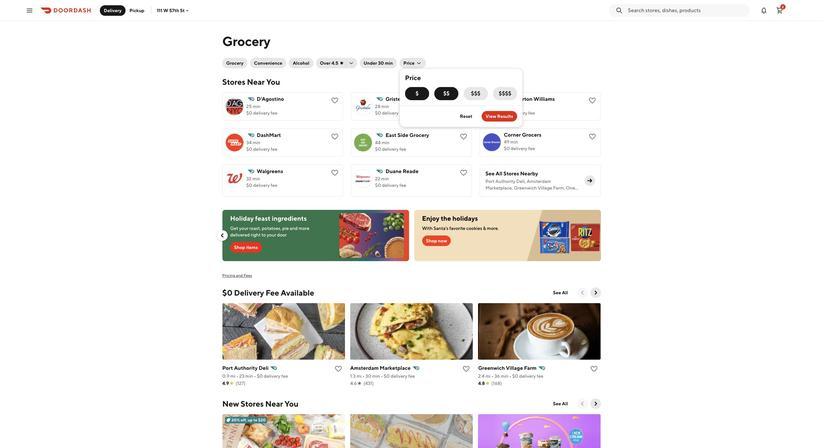 Task type: describe. For each thing, give the bounding box(es) containing it.
2 button
[[774, 4, 787, 17]]

0 horizontal spatial to
[[254, 418, 258, 423]]

pricing
[[223, 273, 235, 278]]

fee inside '30 min $0 delivery fee'
[[529, 111, 536, 116]]

the
[[441, 215, 452, 222]]

over
[[320, 61, 331, 66]]

min inside the 34 min $0 delivery fee
[[253, 140, 261, 145]]

alcohol
[[293, 61, 310, 66]]

&
[[484, 226, 487, 231]]

convenience button
[[250, 58, 287, 68]]

min inside the 25 min $0 delivery fee
[[253, 104, 261, 109]]

all for you
[[563, 402, 569, 407]]

1 • from the left
[[237, 374, 239, 379]]

farm
[[525, 365, 537, 372]]

shop now button
[[423, 236, 451, 246]]

$$$$ button
[[494, 87, 518, 100]]

0 vertical spatial all
[[496, 171, 503, 177]]

fee inside 28 min $0 delivery fee
[[400, 111, 407, 116]]

favorite
[[450, 226, 466, 231]]

grocery button
[[223, 58, 248, 68]]

right
[[251, 233, 261, 238]]

$0 for walgreens
[[247, 183, 253, 188]]

price inside button
[[404, 61, 415, 66]]

0.9
[[223, 374, 230, 379]]

pickup button
[[126, 5, 148, 16]]

click to add this store to your saved list image for duane reade
[[460, 169, 468, 177]]

grocery inside button
[[226, 61, 244, 66]]

gristedes
[[386, 96, 410, 102]]

min inside '30 min $0 delivery fee'
[[511, 104, 519, 109]]

holiday feast ingredients
[[230, 215, 307, 222]]

$0 delivery fee available
[[223, 288, 315, 298]]

pricing and fees button
[[223, 269, 622, 283]]

49
[[504, 139, 510, 145]]

available
[[281, 288, 315, 298]]

click to add this store to your saved list image for gristedes
[[460, 97, 468, 105]]

28
[[375, 104, 381, 109]]

fee inside corner grocers 49 min $0 delivery fee
[[529, 146, 536, 151]]

side
[[398, 132, 409, 138]]

3 items, open order cart image
[[777, 6, 784, 14]]

2 vertical spatial 30
[[366, 374, 372, 379]]

mi for greenwich
[[486, 374, 491, 379]]

min inside button
[[385, 61, 393, 66]]

more.
[[488, 226, 499, 231]]

and inside button
[[236, 273, 243, 278]]

delivery inside 28 min $0 delivery fee
[[382, 111, 399, 116]]

under 30 min
[[364, 61, 393, 66]]

with santa's favorite cookies & more.
[[423, 226, 499, 231]]

enjoy the holidays
[[423, 215, 478, 222]]

2.4 mi • 36 min • $​0 delivery fee
[[479, 374, 544, 379]]

delivery inside button
[[104, 8, 122, 13]]

and inside get your roast, potatoes, pie and more delivered right to your door
[[290, 226, 298, 231]]

fee inside 22 min $0 delivery fee
[[400, 183, 407, 188]]

marketplace
[[380, 365, 411, 372]]

port authority deli
[[223, 365, 269, 372]]

pie
[[283, 226, 289, 231]]

delivered
[[230, 233, 250, 238]]

over 4.5 button
[[316, 58, 357, 68]]

$​0 for village
[[513, 374, 519, 379]]

1 vertical spatial near
[[266, 400, 283, 409]]

authority
[[234, 365, 258, 372]]

34
[[247, 140, 252, 145]]

morton williams
[[515, 96, 556, 102]]

w
[[164, 8, 168, 13]]

east
[[386, 132, 397, 138]]

32 min $0 delivery fee
[[247, 176, 278, 188]]

$​0 for marketplace
[[384, 374, 390, 379]]

30 min $0 delivery fee
[[504, 104, 536, 116]]

dashmart
[[257, 132, 281, 138]]

click to add this store to your saved list image for east side grocery
[[460, 133, 468, 141]]

fees
[[244, 273, 252, 278]]

2 vertical spatial stores
[[241, 400, 264, 409]]

111 w 57th st
[[157, 8, 185, 13]]

57th
[[169, 8, 179, 13]]

duane reade
[[386, 168, 419, 175]]

$$$
[[472, 90, 481, 97]]

20% off, up to $20
[[232, 418, 266, 423]]

$0 inside the $0 delivery fee available link
[[223, 288, 233, 298]]

potatoes,
[[262, 226, 282, 231]]

min inside 22 min $0 delivery fee
[[382, 176, 389, 182]]

ingredients
[[272, 215, 307, 222]]

0 horizontal spatial your
[[239, 226, 249, 231]]

holidays
[[453, 215, 478, 222]]

door
[[277, 233, 287, 238]]

fee inside 32 min $0 delivery fee
[[271, 183, 278, 188]]

more
[[299, 226, 310, 231]]

2
[[783, 5, 785, 9]]

see all stores nearby
[[486, 171, 539, 177]]

view results
[[486, 114, 514, 119]]

new
[[223, 400, 239, 409]]

$0 for gristedes
[[375, 111, 381, 116]]

grocers
[[523, 132, 542, 138]]

santa's
[[434, 226, 449, 231]]

pricing and fees
[[223, 273, 252, 278]]

$0 delivery fee available link
[[223, 288, 315, 298]]

port
[[223, 365, 233, 372]]

see for $0 delivery fee available
[[554, 290, 562, 296]]

4.5
[[332, 61, 339, 66]]

min down amsterdam marketplace
[[373, 374, 380, 379]]

reade
[[403, 168, 419, 175]]

get
[[230, 226, 238, 231]]

pickup
[[130, 8, 145, 13]]

(168)
[[492, 381, 502, 386]]

0 vertical spatial near
[[247, 77, 265, 87]]

delivery down deli
[[264, 374, 281, 379]]

to inside get your roast, potatoes, pie and more delivered right to your door
[[262, 233, 266, 238]]

click to add this store to your saved list image for dashmart
[[331, 133, 339, 141]]

reset button
[[456, 111, 477, 122]]

1 horizontal spatial you
[[285, 400, 299, 409]]

d'agostino
[[257, 96, 284, 102]]

all for available
[[563, 290, 569, 296]]

greenwich
[[479, 365, 505, 372]]

1 vertical spatial stores
[[504, 171, 520, 177]]

under
[[364, 61, 378, 66]]

44
[[375, 140, 381, 145]]

delivery button
[[100, 5, 126, 16]]

30 inside under 30 min button
[[378, 61, 384, 66]]

notification bell image
[[761, 6, 769, 14]]



Task type: vqa. For each thing, say whether or not it's contained in the screenshot.


Task type: locate. For each thing, give the bounding box(es) containing it.
1 vertical spatial next button of carousel image
[[593, 401, 599, 408]]

$ button
[[406, 87, 430, 100]]

near
[[247, 77, 265, 87], [266, 400, 283, 409]]

$
[[416, 90, 419, 97]]

click to add this store to your saved list image for morton williams
[[589, 97, 597, 105]]

2 vertical spatial see
[[554, 402, 562, 407]]

morton
[[515, 96, 533, 102]]

grocery right side
[[410, 132, 430, 138]]

$​0
[[257, 374, 263, 379], [384, 374, 390, 379], [513, 374, 519, 379]]

$0 down pricing at the left bottom of the page
[[223, 288, 233, 298]]

shop items button
[[230, 242, 262, 253]]

view results button
[[482, 111, 518, 122]]

$0 right view
[[504, 111, 510, 116]]

0 horizontal spatial $​0
[[257, 374, 263, 379]]

$0 for dashmart
[[247, 147, 253, 152]]

0 vertical spatial see all
[[554, 290, 569, 296]]

(431)
[[364, 381, 374, 386]]

111
[[157, 8, 163, 13]]

over 4.5
[[320, 61, 339, 66]]

$20
[[258, 418, 266, 423]]

amsterdam marketplace
[[351, 365, 411, 372]]

1 horizontal spatial near
[[266, 400, 283, 409]]

see all link for you
[[550, 399, 573, 410]]

reset
[[460, 114, 473, 119]]

$0 for east side grocery
[[375, 147, 381, 152]]

2 vertical spatial grocery
[[410, 132, 430, 138]]

delivery down d'agostino
[[253, 111, 270, 116]]

$0 down 25 on the top of the page
[[247, 111, 253, 116]]

stores down grocery button
[[223, 77, 246, 87]]

0 vertical spatial 30
[[378, 61, 384, 66]]

stores left "nearby"
[[504, 171, 520, 177]]

feast
[[255, 215, 271, 222]]

fee inside 44 min $0 delivery fee
[[400, 147, 407, 152]]

shop items
[[234, 245, 258, 250]]

$​0 for authority
[[257, 374, 263, 379]]

shop for enjoy
[[426, 238, 438, 244]]

$0 inside corner grocers 49 min $0 delivery fee
[[504, 146, 510, 151]]

corner grocers 49 min $0 delivery fee
[[504, 132, 542, 151]]

previous button of carousel image
[[580, 290, 586, 296], [580, 401, 586, 408]]

$$
[[444, 90, 450, 97]]

fee inside the 25 min $0 delivery fee
[[271, 111, 278, 116]]

and right pie
[[290, 226, 298, 231]]

1 vertical spatial you
[[285, 400, 299, 409]]

near down convenience button
[[247, 77, 265, 87]]

convenience
[[254, 61, 283, 66]]

delivery inside 22 min $0 delivery fee
[[382, 183, 399, 188]]

0 vertical spatial your
[[239, 226, 249, 231]]

williams
[[534, 96, 556, 102]]

min right 25 on the top of the page
[[253, 104, 261, 109]]

$0 down 49
[[504, 146, 510, 151]]

20%
[[232, 418, 240, 423]]

$0 down 44 at the top left of page
[[375, 147, 381, 152]]

2 vertical spatial all
[[563, 402, 569, 407]]

25
[[247, 104, 252, 109]]

see all link
[[550, 288, 573, 298], [550, 399, 573, 410]]

delivery down the east at the top of the page
[[382, 147, 399, 152]]

fee inside the 34 min $0 delivery fee
[[271, 147, 278, 152]]

1 horizontal spatial mi
[[357, 374, 362, 379]]

30 up results
[[504, 104, 510, 109]]

Store search: begin typing to search for stores available on DoorDash text field
[[629, 7, 746, 14]]

1 vertical spatial all
[[563, 290, 569, 296]]

0 vertical spatial stores
[[223, 77, 246, 87]]

to
[[262, 233, 266, 238], [254, 418, 258, 423]]

2 horizontal spatial 30
[[504, 104, 510, 109]]

next button of carousel image for available
[[593, 290, 599, 296]]

3 • from the left
[[363, 374, 365, 379]]

1 vertical spatial to
[[254, 418, 258, 423]]

$​0 down amsterdam marketplace
[[384, 374, 390, 379]]

$0 for duane reade
[[375, 183, 381, 188]]

0 vertical spatial see all link
[[550, 288, 573, 298]]

30 up (431)
[[366, 374, 372, 379]]

1 vertical spatial and
[[236, 273, 243, 278]]

0 vertical spatial shop
[[426, 238, 438, 244]]

0 vertical spatial to
[[262, 233, 266, 238]]

• down authority
[[254, 374, 256, 379]]

1.3
[[351, 374, 356, 379]]

you
[[267, 77, 280, 87], [285, 400, 299, 409]]

2 see all link from the top
[[550, 399, 573, 410]]

2 • from the left
[[254, 374, 256, 379]]

2.4
[[479, 374, 485, 379]]

mi right 1.3
[[357, 374, 362, 379]]

shop left the items
[[234, 245, 245, 250]]

0 vertical spatial you
[[267, 77, 280, 87]]

1 vertical spatial price
[[406, 74, 421, 82]]

0 vertical spatial grocery
[[223, 34, 271, 49]]

shop inside shop now button
[[426, 238, 438, 244]]

1 vertical spatial your
[[267, 233, 276, 238]]

min
[[385, 61, 393, 66], [253, 104, 261, 109], [382, 104, 390, 109], [511, 104, 519, 109], [511, 139, 519, 145], [253, 140, 261, 145], [382, 140, 390, 145], [253, 176, 260, 182], [382, 176, 389, 182], [246, 374, 253, 379], [373, 374, 380, 379], [501, 374, 509, 379]]

1 horizontal spatial to
[[262, 233, 266, 238]]

0 vertical spatial price
[[404, 61, 415, 66]]

see all for new stores near you
[[554, 402, 569, 407]]

0 vertical spatial delivery
[[104, 8, 122, 13]]

2 next button of carousel image from the top
[[593, 401, 599, 408]]

shop
[[426, 238, 438, 244], [234, 245, 245, 250]]

min inside 28 min $0 delivery fee
[[382, 104, 390, 109]]

min right 23
[[246, 374, 253, 379]]

4 • from the left
[[381, 374, 383, 379]]

off,
[[241, 418, 247, 423]]

$0 inside 22 min $0 delivery fee
[[375, 183, 381, 188]]

1 see all from the top
[[554, 290, 569, 296]]

delivery down "corner"
[[511, 146, 528, 151]]

walgreens
[[257, 168, 283, 175]]

east side grocery
[[386, 132, 430, 138]]

delivery down walgreens
[[253, 183, 270, 188]]

22 min $0 delivery fee
[[375, 176, 407, 188]]

0 vertical spatial see
[[486, 171, 495, 177]]

delivery left pickup button at the top of page
[[104, 8, 122, 13]]

• down amsterdam
[[363, 374, 365, 379]]

23
[[239, 374, 245, 379]]

min right 44 at the top left of page
[[382, 140, 390, 145]]

$$$$
[[499, 90, 512, 97]]

0 horizontal spatial near
[[247, 77, 265, 87]]

• left 23
[[237, 374, 239, 379]]

0 vertical spatial and
[[290, 226, 298, 231]]

deli
[[259, 365, 269, 372]]

mi right 2.4
[[486, 374, 491, 379]]

$0
[[247, 111, 253, 116], [375, 111, 381, 116], [504, 111, 510, 116], [504, 146, 510, 151], [247, 147, 253, 152], [375, 147, 381, 152], [247, 183, 253, 188], [375, 183, 381, 188], [223, 288, 233, 298]]

price button
[[400, 58, 426, 68]]

2 $​0 from the left
[[384, 374, 390, 379]]

min inside 32 min $0 delivery fee
[[253, 176, 260, 182]]

grocery
[[223, 34, 271, 49], [226, 61, 244, 66], [410, 132, 430, 138]]

corner
[[504, 132, 522, 138]]

1 vertical spatial see all link
[[550, 399, 573, 410]]

delivery inside 44 min $0 delivery fee
[[382, 147, 399, 152]]

stores near you
[[223, 77, 280, 87]]

2 horizontal spatial mi
[[486, 374, 491, 379]]

mi right 0.9
[[231, 374, 236, 379]]

min right 32
[[253, 176, 260, 182]]

mi for amsterdam
[[357, 374, 362, 379]]

2 horizontal spatial $​0
[[513, 374, 519, 379]]

2 mi from the left
[[357, 374, 362, 379]]

0 horizontal spatial mi
[[231, 374, 236, 379]]

delivery down marketplace
[[391, 374, 408, 379]]

3 $​0 from the left
[[513, 374, 519, 379]]

see all link for available
[[550, 288, 573, 298]]

delivery down the "farm"
[[520, 374, 536, 379]]

1 horizontal spatial 30
[[378, 61, 384, 66]]

6 • from the left
[[510, 374, 512, 379]]

$0 down 34
[[247, 147, 253, 152]]

min down 'morton'
[[511, 104, 519, 109]]

your down potatoes,
[[267, 233, 276, 238]]

1 vertical spatial shop
[[234, 245, 245, 250]]

near up '$20'
[[266, 400, 283, 409]]

$0 down 32
[[247, 183, 253, 188]]

• down amsterdam marketplace
[[381, 374, 383, 379]]

min right 34
[[253, 140, 261, 145]]

mi for port
[[231, 374, 236, 379]]

1 $​0 from the left
[[257, 374, 263, 379]]

new stores near you link
[[223, 399, 299, 410]]

click to add this store to your saved list image
[[589, 97, 597, 105], [331, 133, 339, 141], [460, 133, 468, 141], [589, 133, 597, 141], [463, 365, 471, 373]]

previous button of carousel image for $0 delivery fee available
[[580, 290, 586, 296]]

price down price button
[[406, 74, 421, 82]]

$0 inside the 34 min $0 delivery fee
[[247, 147, 253, 152]]

1 mi from the left
[[231, 374, 236, 379]]

4.6
[[351, 381, 357, 386]]

min right under
[[385, 61, 393, 66]]

30 inside '30 min $0 delivery fee'
[[504, 104, 510, 109]]

min right 36
[[501, 374, 509, 379]]

$$ button
[[435, 87, 459, 100]]

see all for $0 delivery fee available
[[554, 290, 569, 296]]

0 horizontal spatial you
[[267, 77, 280, 87]]

1 vertical spatial see
[[554, 290, 562, 296]]

see all image
[[587, 178, 594, 184]]

3 mi from the left
[[486, 374, 491, 379]]

delivery inside the 34 min $0 delivery fee
[[253, 147, 270, 152]]

to right right
[[262, 233, 266, 238]]

delivery
[[253, 111, 270, 116], [382, 111, 399, 116], [511, 111, 528, 116], [511, 146, 528, 151], [253, 147, 270, 152], [382, 147, 399, 152], [253, 183, 270, 188], [382, 183, 399, 188], [264, 374, 281, 379], [391, 374, 408, 379], [520, 374, 536, 379]]

1 vertical spatial 30
[[504, 104, 510, 109]]

mi
[[231, 374, 236, 379], [357, 374, 362, 379], [486, 374, 491, 379]]

1 previous button of carousel image from the top
[[580, 290, 586, 296]]

$​0 down village
[[513, 374, 519, 379]]

delivery
[[104, 8, 122, 13], [234, 288, 264, 298]]

0 horizontal spatial and
[[236, 273, 243, 278]]

delivery down duane on the top
[[382, 183, 399, 188]]

stores
[[223, 77, 246, 87], [504, 171, 520, 177], [241, 400, 264, 409]]

previous button of carousel image
[[219, 233, 226, 239]]

duane
[[386, 168, 402, 175]]

stores up up
[[241, 400, 264, 409]]

with
[[423, 226, 433, 231]]

25 min $0 delivery fee
[[247, 104, 278, 116]]

roast,
[[250, 226, 261, 231]]

1 next button of carousel image from the top
[[593, 290, 599, 296]]

$​0 down deli
[[257, 374, 263, 379]]

0 vertical spatial next button of carousel image
[[593, 290, 599, 296]]

1 vertical spatial delivery
[[234, 288, 264, 298]]

to right up
[[254, 418, 258, 423]]

$0 inside 44 min $0 delivery fee
[[375, 147, 381, 152]]

fee
[[266, 288, 279, 298]]

1.3 mi • 30 min • $​0 delivery fee
[[351, 374, 415, 379]]

greenwich village farm
[[479, 365, 537, 372]]

1 vertical spatial grocery
[[226, 61, 244, 66]]

$0 down 22
[[375, 183, 381, 188]]

(127)
[[236, 381, 246, 386]]

2 previous button of carousel image from the top
[[580, 401, 586, 408]]

shop left now
[[426, 238, 438, 244]]

2 see all from the top
[[554, 402, 569, 407]]

new stores near you
[[223, 400, 299, 409]]

$0 for d'agostino
[[247, 111, 253, 116]]

min down "corner"
[[511, 139, 519, 145]]

click to add this store to your saved list image for walgreens
[[331, 169, 339, 177]]

and left fees
[[236, 273, 243, 278]]

delivery down dashmart
[[253, 147, 270, 152]]

$0 inside the 25 min $0 delivery fee
[[247, 111, 253, 116]]

$0 for morton williams
[[504, 111, 510, 116]]

delivery inside the 25 min $0 delivery fee
[[253, 111, 270, 116]]

0 horizontal spatial delivery
[[104, 8, 122, 13]]

open menu image
[[26, 6, 34, 14]]

$0 down 28
[[375, 111, 381, 116]]

price right under 30 min button
[[404, 61, 415, 66]]

$0 inside 32 min $0 delivery fee
[[247, 183, 253, 188]]

0 vertical spatial previous button of carousel image
[[580, 290, 586, 296]]

delivery inside '30 min $0 delivery fee'
[[511, 111, 528, 116]]

delivery inside 32 min $0 delivery fee
[[253, 183, 270, 188]]

min inside corner grocers 49 min $0 delivery fee
[[511, 139, 519, 145]]

delivery inside corner grocers 49 min $0 delivery fee
[[511, 146, 528, 151]]

1 see all link from the top
[[550, 288, 573, 298]]

your up delivered
[[239, 226, 249, 231]]

4.9
[[223, 381, 229, 386]]

see all
[[554, 290, 569, 296], [554, 402, 569, 407]]

1 horizontal spatial $​0
[[384, 374, 390, 379]]

$0 inside '30 min $0 delivery fee'
[[504, 111, 510, 116]]

1 horizontal spatial delivery
[[234, 288, 264, 298]]

• left 36
[[492, 374, 494, 379]]

min right 28
[[382, 104, 390, 109]]

36
[[495, 374, 500, 379]]

1 vertical spatial see all
[[554, 402, 569, 407]]

1 vertical spatial previous button of carousel image
[[580, 401, 586, 408]]

see
[[486, 171, 495, 177], [554, 290, 562, 296], [554, 402, 562, 407]]

32
[[247, 176, 252, 182]]

0 horizontal spatial shop
[[234, 245, 245, 250]]

grocery up grocery button
[[223, 34, 271, 49]]

shop for holiday
[[234, 245, 245, 250]]

click to add this store to your saved list image
[[331, 97, 339, 105], [460, 97, 468, 105], [331, 169, 339, 177], [460, 169, 468, 177], [335, 365, 343, 373], [591, 365, 599, 373]]

next button of carousel image
[[593, 290, 599, 296], [593, 401, 599, 408]]

click to add this store to your saved list image for d'agostino
[[331, 97, 339, 105]]

enjoy
[[423, 215, 440, 222]]

see for new stores near you
[[554, 402, 562, 407]]

previous button of carousel image for new stores near you
[[580, 401, 586, 408]]

$0 inside 28 min $0 delivery fee
[[375, 111, 381, 116]]

30 right under
[[378, 61, 384, 66]]

1 horizontal spatial and
[[290, 226, 298, 231]]

shop now
[[426, 238, 447, 244]]

5 • from the left
[[492, 374, 494, 379]]

0 horizontal spatial 30
[[366, 374, 372, 379]]

delivery down gristedes
[[382, 111, 399, 116]]

view
[[486, 114, 497, 119]]

min inside 44 min $0 delivery fee
[[382, 140, 390, 145]]

results
[[498, 114, 514, 119]]

delivery down 'morton'
[[511, 111, 528, 116]]

1 horizontal spatial your
[[267, 233, 276, 238]]

shop inside shop items 'button'
[[234, 245, 245, 250]]

village
[[506, 365, 524, 372]]

grocery up stores near you
[[226, 61, 244, 66]]

delivery down fees
[[234, 288, 264, 298]]

min right 22
[[382, 176, 389, 182]]

get your roast, potatoes, pie and more delivered right to your door
[[230, 226, 310, 238]]

all
[[496, 171, 503, 177], [563, 290, 569, 296], [563, 402, 569, 407]]

next button of carousel image for you
[[593, 401, 599, 408]]

up
[[248, 418, 253, 423]]

st
[[180, 8, 185, 13]]

• down greenwich village farm on the bottom right of the page
[[510, 374, 512, 379]]

1 horizontal spatial shop
[[426, 238, 438, 244]]



